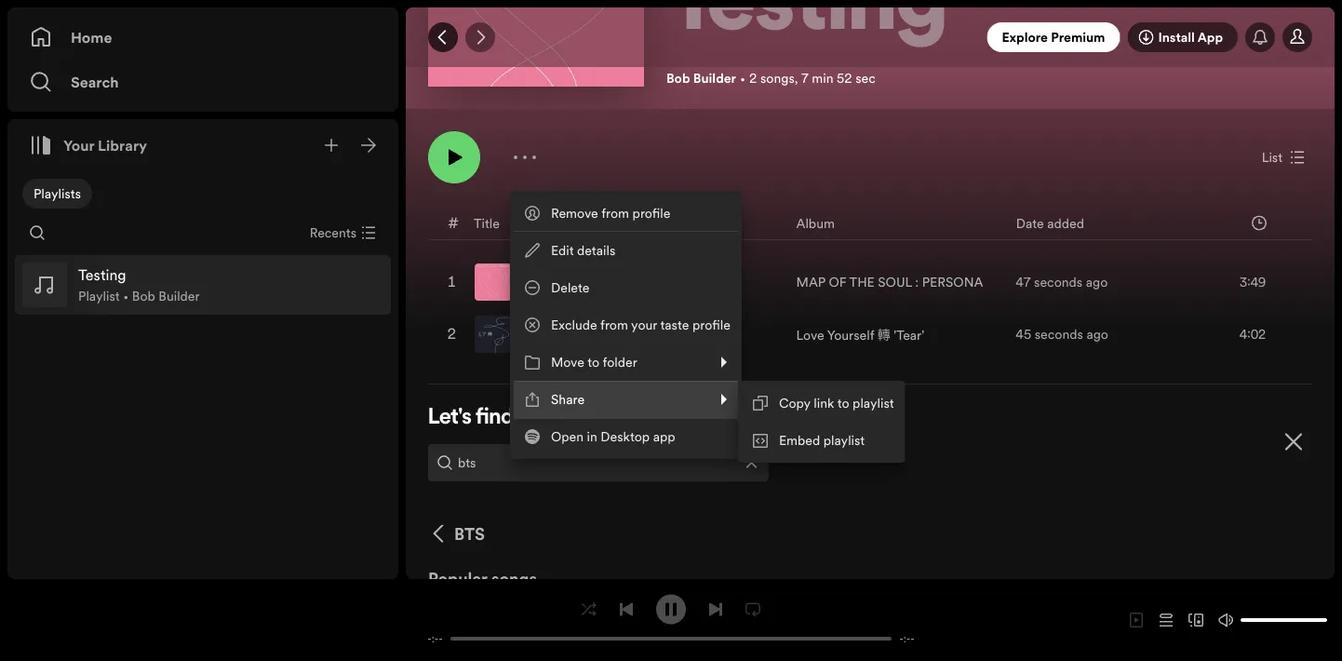 Task type: describe. For each thing, give the bounding box(es) containing it.
open in desktop app button
[[514, 418, 738, 455]]

app
[[653, 428, 676, 446]]

embed playlist
[[779, 432, 865, 449]]

duration image
[[1253, 216, 1268, 230]]

1 horizontal spatial builder
[[694, 69, 737, 87]]

from for your
[[601, 316, 629, 334]]

menu containing remove from profile
[[510, 191, 906, 463]]

1 -:-- from the left
[[428, 632, 443, 646]]

from for profile
[[602, 204, 630, 222]]

group inside main element
[[15, 255, 391, 315]]

love yourself 轉 'tear'
[[797, 326, 925, 344]]

explore
[[1003, 28, 1049, 46]]

47
[[1016, 273, 1031, 291]]

bob inside main element
[[132, 287, 155, 305]]

home link
[[30, 19, 376, 56]]

love
[[797, 326, 825, 344]]

love
[[568, 315, 606, 336]]

let's find something for your playlist
[[428, 407, 769, 429]]

2 :- from the left
[[904, 632, 911, 646]]

link
[[814, 394, 835, 412]]

ago for boy with luv (feat. halsey)
[[1087, 273, 1109, 291]]

home
[[71, 27, 112, 47]]

boy with luv (feat. halsey) bts , halsey
[[527, 263, 707, 301]]

seconds for boy with luv (feat. halsey)
[[1035, 273, 1083, 291]]

2 -:-- from the left
[[900, 632, 915, 646]]

list
[[1263, 149, 1283, 166]]

move to folder button
[[514, 344, 738, 381]]

1 - from the left
[[428, 632, 432, 646]]

# row
[[429, 207, 1312, 240]]

playlist
[[78, 287, 120, 305]]

bts inside boy with luv (feat. halsey) bts , halsey
[[527, 284, 551, 301]]

recents
[[310, 224, 357, 242]]

folder
[[603, 353, 638, 371]]

to inside copy link to playlist button
[[838, 394, 850, 412]]

the
[[850, 273, 875, 291]]

remove from profile button
[[514, 195, 738, 232]]

embed playlist button
[[742, 422, 902, 459]]

delete
[[551, 279, 590, 297]]

open
[[551, 428, 584, 446]]

1 vertical spatial profile
[[693, 316, 731, 334]]

yourself
[[828, 326, 875, 344]]

popular
[[428, 567, 488, 590]]

volume high image
[[1219, 613, 1234, 628]]

1 vertical spatial your
[[654, 407, 697, 429]]

your library
[[63, 135, 147, 156]]

bts inside fake love bts
[[527, 336, 551, 353]]

map of the soul : persona
[[797, 273, 984, 291]]

embed
[[779, 432, 821, 449]]

close image
[[1283, 431, 1306, 453]]

desktop
[[601, 428, 650, 446]]

enable shuffle image
[[582, 602, 597, 617]]

luv
[[592, 263, 616, 284]]

move to folder
[[551, 353, 638, 371]]

explore premium
[[1003, 28, 1106, 46]]

boy
[[527, 263, 552, 284]]

open in desktop app
[[551, 428, 676, 446]]

date
[[1017, 214, 1045, 232]]

2 bts link from the top
[[527, 336, 551, 353]]

playlist • bob builder
[[78, 287, 200, 305]]

go back image inside bts 'button'
[[428, 522, 451, 545]]

details
[[577, 242, 616, 259]]

min
[[812, 69, 834, 87]]

0 vertical spatial ,
[[795, 69, 799, 87]]

added
[[1048, 214, 1085, 232]]

your
[[63, 135, 94, 156]]

with
[[556, 263, 588, 284]]

share
[[551, 391, 585, 408]]

edit details
[[551, 242, 616, 259]]

none search field inside main element
[[22, 218, 52, 248]]

boy with luv (feat. halsey) link
[[527, 263, 707, 284]]

Search for songs or episodes field
[[428, 444, 769, 481]]

app
[[1198, 28, 1224, 46]]

fake love link
[[527, 315, 606, 336]]

album
[[797, 214, 835, 232]]

list item inside main element
[[15, 255, 391, 315]]

your library button
[[22, 127, 155, 164]]

4 - from the left
[[911, 632, 915, 646]]

date added
[[1017, 214, 1085, 232]]

ago for fake love
[[1087, 325, 1109, 343]]

3 - from the left
[[900, 632, 904, 646]]

go forward image
[[473, 30, 488, 45]]

halsey link
[[557, 284, 597, 301]]

2 - from the left
[[439, 632, 443, 646]]

remove from profile
[[551, 204, 671, 222]]

playlist inside embed playlist button
[[824, 432, 865, 449]]

copy link to playlist button
[[742, 385, 902, 422]]

bob builder link
[[667, 69, 737, 87]]

go back image inside top bar and user menu element
[[436, 30, 451, 45]]

boy with luv (feat. halsey) cell
[[475, 257, 714, 307]]

bts button
[[428, 519, 485, 548]]

previous image
[[619, 602, 634, 617]]

explore premium button
[[988, 22, 1121, 52]]

edit details button
[[514, 232, 738, 269]]

install
[[1159, 28, 1196, 46]]

menu containing copy link to playlist
[[739, 381, 906, 463]]

playlists
[[34, 185, 81, 203]]

bts inside 'button'
[[454, 522, 485, 545]]

45 seconds ago
[[1016, 325, 1109, 343]]

songs for popular
[[492, 567, 537, 590]]

disable repeat image
[[746, 602, 761, 617]]

in
[[587, 428, 598, 446]]

#
[[448, 213, 459, 233]]

copy
[[779, 394, 811, 412]]

seconds for fake love
[[1035, 325, 1084, 343]]

2 songs , 7 min 52 sec
[[750, 69, 876, 87]]

Playlists checkbox
[[22, 179, 92, 209]]

4:02
[[1241, 325, 1267, 343]]

premium
[[1052, 28, 1106, 46]]

search
[[71, 72, 119, 92]]



Task type: locate. For each thing, give the bounding box(es) containing it.
45
[[1016, 325, 1032, 343]]

0 horizontal spatial bob
[[132, 287, 155, 305]]

exclude
[[551, 316, 598, 334]]

from up edit details button
[[602, 204, 630, 222]]

your inside button
[[632, 316, 658, 334]]

from up folder
[[601, 316, 629, 334]]

go back image
[[436, 30, 451, 45], [428, 522, 451, 545]]

2 seconds from the top
[[1035, 325, 1084, 343]]

persona
[[923, 273, 984, 291]]

from inside exclude from your taste profile button
[[601, 316, 629, 334]]

:
[[916, 273, 919, 291]]

1 horizontal spatial -:--
[[900, 632, 915, 646]]

1 bts link from the top
[[527, 284, 551, 301]]

1 vertical spatial songs
[[492, 567, 537, 590]]

1 vertical spatial seconds
[[1035, 325, 1084, 343]]

connect to a device image
[[1189, 613, 1204, 628]]

1 vertical spatial from
[[601, 316, 629, 334]]

fake love cell
[[475, 309, 613, 359]]

taste
[[661, 316, 690, 334]]

, left halsey 'link'
[[551, 284, 554, 301]]

sec
[[856, 69, 876, 87]]

None search field
[[428, 444, 769, 481]]

0 horizontal spatial builder
[[159, 287, 200, 305]]

1 horizontal spatial ,
[[795, 69, 799, 87]]

1 horizontal spatial songs
[[761, 69, 795, 87]]

0 vertical spatial bts
[[527, 284, 551, 301]]

seconds right 47
[[1035, 273, 1083, 291]]

next image
[[709, 602, 724, 617]]

builder inside main element
[[159, 287, 200, 305]]

-:--
[[428, 632, 443, 646], [900, 632, 915, 646]]

1 vertical spatial to
[[838, 394, 850, 412]]

halsey
[[557, 284, 597, 301]]

map of the soul : persona link
[[797, 273, 984, 291]]

your left taste
[[632, 316, 658, 334]]

list item
[[15, 255, 391, 315]]

fake
[[527, 315, 564, 336]]

# column header
[[448, 207, 459, 239]]

main element
[[7, 7, 399, 579]]

songs
[[761, 69, 795, 87], [492, 567, 537, 590]]

0 vertical spatial bts link
[[527, 284, 551, 301]]

testing image
[[428, 0, 644, 87]]

ago
[[1087, 273, 1109, 291], [1087, 325, 1109, 343]]

ago up the 45 seconds ago
[[1087, 273, 1109, 291]]

0 horizontal spatial -:--
[[428, 632, 443, 646]]

0 vertical spatial go back image
[[436, 30, 451, 45]]

find
[[476, 407, 514, 429]]

install app
[[1159, 28, 1224, 46]]

1 horizontal spatial to
[[838, 394, 850, 412]]

0 horizontal spatial songs
[[492, 567, 537, 590]]

songs right popular
[[492, 567, 537, 590]]

your
[[632, 316, 658, 334], [654, 407, 697, 429]]

go back image up popular
[[428, 522, 451, 545]]

to right move
[[588, 353, 600, 371]]

2 vertical spatial bts
[[454, 522, 485, 545]]

bts link inside boy with luv (feat. halsey) cell
[[527, 284, 551, 301]]

halsey)
[[658, 263, 707, 284]]

1 horizontal spatial :-
[[904, 632, 911, 646]]

0 vertical spatial ago
[[1087, 273, 1109, 291]]

None search field
[[22, 218, 52, 248]]

exclude from your taste profile button
[[514, 306, 738, 344]]

playlist
[[853, 394, 895, 412], [701, 407, 769, 429], [824, 432, 865, 449]]

bts
[[527, 284, 551, 301], [527, 336, 551, 353], [454, 522, 485, 545]]

seconds
[[1035, 273, 1083, 291], [1035, 325, 1084, 343]]

0 vertical spatial seconds
[[1035, 273, 1083, 291]]

7
[[802, 69, 809, 87]]

playlist up "clear search field" "icon"
[[701, 407, 769, 429]]

, inside boy with luv (feat. halsey) bts , halsey
[[551, 284, 554, 301]]

0 vertical spatial profile
[[633, 204, 671, 222]]

edit
[[551, 242, 574, 259]]

1 horizontal spatial bob
[[667, 69, 691, 87]]

:-
[[432, 632, 439, 646], [904, 632, 911, 646]]

search in your library image
[[30, 225, 45, 240]]

playlist inside copy link to playlist button
[[853, 394, 895, 412]]

go back image left go forward icon
[[436, 30, 451, 45]]

1 horizontal spatial profile
[[693, 316, 731, 334]]

builder right "•"
[[159, 287, 200, 305]]

playlist down copy link to playlist
[[824, 432, 865, 449]]

3:49
[[1241, 273, 1267, 291]]

for
[[624, 407, 651, 429]]

1 vertical spatial bts link
[[527, 336, 551, 353]]

Disable repeat checkbox
[[739, 595, 768, 624]]

0 vertical spatial builder
[[694, 69, 737, 87]]

duration element
[[1253, 216, 1268, 230]]

move
[[551, 353, 585, 371]]

1 vertical spatial go back image
[[428, 522, 451, 545]]

to inside move to folder 'dropdown button'
[[588, 353, 600, 371]]

profile right taste
[[693, 316, 731, 334]]

bts link
[[527, 284, 551, 301], [527, 336, 551, 353]]

search link
[[30, 63, 376, 101]]

1 :- from the left
[[432, 632, 439, 646]]

title
[[474, 214, 500, 232]]

-
[[428, 632, 432, 646], [439, 632, 443, 646], [900, 632, 904, 646], [911, 632, 915, 646]]

(feat.
[[620, 263, 654, 284]]

seconds right 45
[[1035, 325, 1084, 343]]

0 horizontal spatial profile
[[633, 204, 671, 222]]

0 horizontal spatial to
[[588, 353, 600, 371]]

3:49 cell
[[1194, 257, 1296, 307]]

popular songs
[[428, 567, 537, 590]]

1 vertical spatial bts
[[527, 336, 551, 353]]

delete button
[[514, 269, 738, 306]]

, left 7
[[795, 69, 799, 87]]

0 vertical spatial bob
[[667, 69, 691, 87]]

from
[[602, 204, 630, 222], [601, 316, 629, 334]]

List button
[[1255, 142, 1313, 172]]

47 seconds ago
[[1016, 273, 1109, 291]]

top bar and user menu element
[[406, 7, 1335, 67]]

list item containing playlist
[[15, 255, 391, 315]]

2
[[750, 69, 757, 87]]

copy link to playlist
[[779, 394, 895, 412]]

1 vertical spatial ago
[[1087, 325, 1109, 343]]

soul
[[878, 273, 912, 291]]

of
[[829, 273, 847, 291]]

install app link
[[1128, 22, 1239, 52]]

let's
[[428, 407, 472, 429]]

from inside remove from profile button
[[602, 204, 630, 222]]

轉
[[878, 326, 891, 344]]

1 vertical spatial builder
[[159, 287, 200, 305]]

menu
[[510, 191, 906, 463], [739, 381, 906, 463]]

player controls element
[[406, 595, 937, 646]]

builder left 2
[[694, 69, 737, 87]]

to right "link" on the right bottom of page
[[838, 394, 850, 412]]

0 vertical spatial to
[[588, 353, 600, 371]]

clear search field image
[[745, 455, 759, 470]]

songs right 2
[[761, 69, 795, 87]]

0 horizontal spatial :-
[[432, 632, 439, 646]]

1 vertical spatial bob
[[132, 287, 155, 305]]

0 horizontal spatial ,
[[551, 284, 554, 301]]

profile up edit details button
[[633, 204, 671, 222]]

love yourself 轉 'tear' link
[[797, 325, 925, 344]]

group containing playlist
[[15, 255, 391, 315]]

to
[[588, 353, 600, 371], [838, 394, 850, 412]]

1 vertical spatial ,
[[551, 284, 554, 301]]

0 vertical spatial from
[[602, 204, 630, 222]]

library
[[98, 135, 147, 156]]

Recents, List view field
[[295, 218, 387, 248]]

testing grid
[[407, 206, 1335, 361]]

pause image
[[664, 602, 679, 617]]

•
[[123, 287, 129, 305]]

,
[[795, 69, 799, 87], [551, 284, 554, 301]]

remove
[[551, 204, 599, 222]]

your right for
[[654, 407, 697, 429]]

group
[[15, 255, 391, 315]]

0 vertical spatial your
[[632, 316, 658, 334]]

map
[[797, 273, 826, 291]]

songs for 2
[[761, 69, 795, 87]]

'tear'
[[894, 326, 925, 344]]

bob right "•"
[[132, 287, 155, 305]]

bob builder
[[667, 69, 737, 87]]

profile
[[633, 204, 671, 222], [693, 316, 731, 334]]

fake love bts
[[527, 315, 606, 353]]

share button
[[514, 381, 738, 418]]

ago down 47 seconds ago
[[1087, 325, 1109, 343]]

playlist right "link" on the right bottom of page
[[853, 394, 895, 412]]

something
[[518, 407, 619, 429]]

52
[[837, 69, 853, 87]]

1 seconds from the top
[[1035, 273, 1083, 291]]

bob left 2
[[667, 69, 691, 87]]

what's new image
[[1254, 30, 1268, 45]]

0 vertical spatial songs
[[761, 69, 795, 87]]



Task type: vqa. For each thing, say whether or not it's contained in the screenshot.
Won't on the left
no



